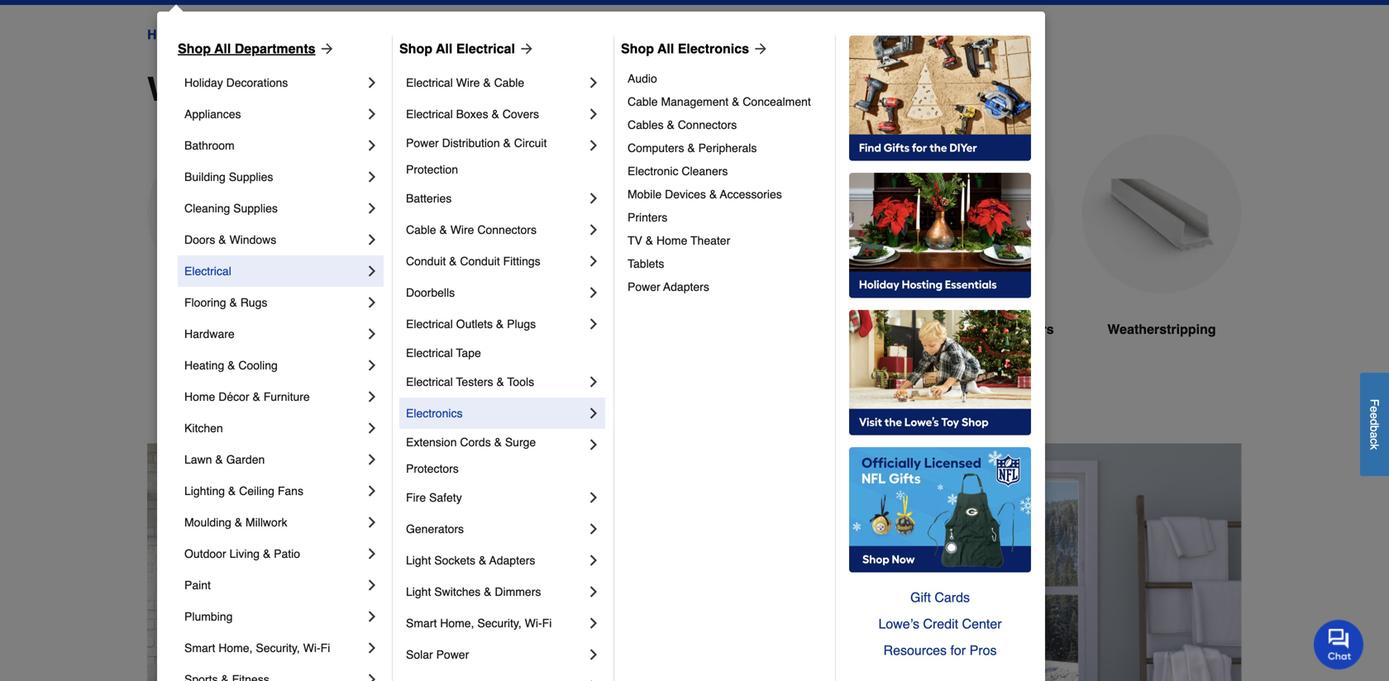 Task type: locate. For each thing, give the bounding box(es) containing it.
all inside the shop all departments link
[[214, 41, 231, 56]]

& inside power distribution & circuit protection
[[503, 136, 511, 150]]

wire up boxes
[[456, 76, 480, 89]]

1 horizontal spatial cable
[[494, 76, 524, 89]]

&
[[301, 70, 325, 108], [483, 76, 491, 89], [732, 95, 740, 108], [492, 107, 499, 121], [667, 118, 675, 131], [503, 136, 511, 150], [687, 141, 695, 155], [709, 188, 717, 201], [439, 223, 447, 236], [218, 233, 226, 246], [646, 234, 653, 247], [449, 255, 457, 268], [229, 296, 237, 309], [496, 318, 504, 331], [987, 322, 997, 337], [228, 359, 235, 372], [496, 375, 504, 389], [253, 390, 260, 404], [494, 436, 502, 449], [215, 453, 223, 466], [228, 485, 236, 498], [235, 516, 242, 529], [263, 547, 271, 561], [479, 554, 486, 567], [484, 585, 492, 599]]

& down the cleaners
[[709, 188, 717, 201]]

plumbing
[[184, 610, 233, 623]]

2 vertical spatial windows
[[572, 322, 630, 337]]

0 vertical spatial home
[[147, 27, 184, 42]]

& right lawn
[[215, 453, 223, 466]]

doors up the electrical tape
[[420, 322, 458, 337]]

0 vertical spatial electronics
[[678, 41, 749, 56]]

holiday decorations link
[[184, 67, 364, 98]]

fi down light switches & dimmers link
[[542, 617, 552, 630]]

0 horizontal spatial fi
[[321, 642, 330, 655]]

shop inside shop all electronics link
[[621, 41, 654, 56]]

chevron right image for plumbing
[[364, 609, 380, 625]]

e up the b
[[1368, 413, 1381, 419]]

chevron right image
[[585, 74, 602, 91], [585, 137, 602, 154], [364, 169, 380, 185], [585, 190, 602, 207], [364, 200, 380, 217], [585, 253, 602, 270], [364, 263, 380, 279], [585, 284, 602, 301], [364, 294, 380, 311], [585, 316, 602, 332], [364, 357, 380, 374], [585, 374, 602, 390], [364, 389, 380, 405], [585, 405, 602, 422], [364, 420, 380, 437], [364, 451, 380, 468], [585, 490, 602, 506], [364, 514, 380, 531], [585, 521, 602, 537], [364, 609, 380, 625], [585, 647, 602, 663], [364, 671, 380, 681], [585, 678, 602, 681]]

chevron right image for power distribution & circuit protection
[[585, 137, 602, 154]]

plumbing link
[[184, 601, 364, 633]]

e up d
[[1368, 406, 1381, 413]]

connectors down cable management & concealment
[[678, 118, 737, 131]]

windows down shop all departments at the left of the page
[[147, 70, 292, 108]]

lowe's credit center link
[[849, 611, 1031, 638]]

& down cleaning supplies
[[218, 233, 226, 246]]

cleaning supplies
[[184, 202, 278, 215]]

electronics up "extension"
[[406, 407, 463, 420]]

paint
[[184, 579, 211, 592]]

& down cable & wire connectors
[[449, 255, 457, 268]]

light switches & dimmers link
[[406, 576, 585, 608]]

gift
[[910, 590, 931, 605]]

0 horizontal spatial conduit
[[406, 255, 446, 268]]

a blue six-lite, two-panel, shaker-style exterior door. image
[[147, 134, 308, 294]]

wi- down dimmers
[[525, 617, 542, 630]]

security, down plumbing link
[[256, 642, 300, 655]]

1 horizontal spatial smart home, security, wi-fi
[[406, 617, 552, 630]]

chevron right image for light sockets & adapters link
[[585, 552, 602, 569]]

0 horizontal spatial shop
[[178, 41, 211, 56]]

1 horizontal spatial home
[[184, 390, 215, 404]]

0 horizontal spatial adapters
[[489, 554, 535, 567]]

solar power
[[406, 648, 469, 661]]

shop for shop all electrical
[[399, 41, 432, 56]]

safety
[[429, 491, 462, 504]]

connectors down 'batteries' link on the left of the page
[[477, 223, 537, 236]]

2 horizontal spatial shop
[[621, 41, 654, 56]]

home for home décor & furniture
[[184, 390, 215, 404]]

1 horizontal spatial shop
[[399, 41, 432, 56]]

3 shop from the left
[[621, 41, 654, 56]]

3 all from the left
[[657, 41, 674, 56]]

tools
[[507, 375, 534, 389]]

power adapters link
[[628, 275, 824, 298]]

0 horizontal spatial connectors
[[477, 223, 537, 236]]

electrical down doorbells
[[406, 318, 453, 331]]

electrical left boxes
[[406, 107, 453, 121]]

0 horizontal spatial home
[[147, 27, 184, 42]]

hardware link
[[184, 318, 364, 350]]

f e e d b a c k
[[1368, 399, 1381, 450]]

heating & cooling
[[184, 359, 278, 372]]

power right 'solar'
[[436, 648, 469, 661]]

0 horizontal spatial all
[[214, 41, 231, 56]]

conduit down cable & wire connectors
[[460, 255, 500, 268]]

electrical down shop all electrical
[[406, 76, 453, 89]]

& right sockets
[[479, 554, 486, 567]]

light left switches in the left of the page
[[406, 585, 431, 599]]

electrical testers & tools link
[[406, 366, 585, 398]]

living
[[229, 547, 260, 561]]

adapters down tablets link
[[663, 280, 709, 294]]

0 horizontal spatial smart home, security, wi-fi
[[184, 642, 330, 655]]

1 horizontal spatial wi-
[[525, 617, 542, 630]]

chevron right image for kitchen
[[364, 420, 380, 437]]

1 horizontal spatial home,
[[440, 617, 474, 630]]

smart home, security, wi-fi down light switches & dimmers
[[406, 617, 552, 630]]

& left openers
[[987, 322, 997, 337]]

theater
[[691, 234, 730, 247]]

smart up 'solar'
[[406, 617, 437, 630]]

lawn
[[184, 453, 212, 466]]

cables
[[628, 118, 664, 131]]

0 horizontal spatial wi-
[[303, 642, 321, 655]]

electrical up flooring
[[184, 265, 231, 278]]

fi down plumbing link
[[321, 642, 330, 655]]

electrical down the electrical tape
[[406, 375, 453, 389]]

1 vertical spatial supplies
[[233, 202, 278, 215]]

electrical inside 'link'
[[406, 318, 453, 331]]

None search field
[[523, 0, 974, 7]]

shop up electrical wire & cable
[[399, 41, 432, 56]]

k
[[1368, 444, 1381, 450]]

0 vertical spatial wi-
[[525, 617, 542, 630]]

2 e from the top
[[1368, 413, 1381, 419]]

1 horizontal spatial all
[[436, 41, 453, 56]]

& right boxes
[[492, 107, 499, 121]]

for
[[950, 643, 966, 658]]

all inside "shop all electrical" link
[[436, 41, 453, 56]]

smart down plumbing
[[184, 642, 215, 655]]

1 horizontal spatial connectors
[[678, 118, 737, 131]]

0 horizontal spatial security,
[[256, 642, 300, 655]]

windows down cleaning supplies link
[[229, 233, 276, 246]]

chevron right image for flooring & rugs
[[364, 294, 380, 311]]

a barn door with a brown frame, three frosted glass panels, black hardware and a black track. image
[[708, 134, 868, 294]]

generators link
[[406, 513, 585, 545]]

chevron right image for batteries
[[585, 190, 602, 207]]

& left dimmers
[[484, 585, 492, 599]]

arrow right image inside "shop all electrical" link
[[515, 41, 535, 57]]

1 vertical spatial electronics
[[406, 407, 463, 420]]

smart home, security, wi-fi link
[[406, 608, 585, 639], [184, 633, 364, 664]]

chevron right image for lighting & ceiling fans link
[[364, 483, 380, 499]]

doors for exterior doors
[[235, 322, 273, 337]]

advertisement region
[[147, 444, 1242, 681]]

d
[[1368, 419, 1381, 425]]

chevron right image for electronics
[[585, 405, 602, 422]]

security, up solar power link at the left bottom of page
[[477, 617, 522, 630]]

cooling
[[238, 359, 278, 372]]

interior doors
[[371, 322, 458, 337]]

2 shop from the left
[[399, 41, 432, 56]]

supplies
[[229, 170, 273, 184], [233, 202, 278, 215]]

2 vertical spatial home
[[184, 390, 215, 404]]

cable down batteries
[[406, 223, 436, 236]]

moulding & millwork
[[184, 516, 287, 529]]

& down cables & connectors
[[687, 141, 695, 155]]

lighting & ceiling fans link
[[184, 475, 364, 507]]

& left plugs
[[496, 318, 504, 331]]

& left tools
[[496, 375, 504, 389]]

cable down audio
[[628, 95, 658, 108]]

1 horizontal spatial smart
[[406, 617, 437, 630]]

chevron right image for cleaning supplies
[[364, 200, 380, 217]]

arrow right image up the electrical wire & cable link
[[515, 41, 535, 57]]

2 all from the left
[[436, 41, 453, 56]]

0 vertical spatial windows
[[147, 70, 292, 108]]

arrow right image inside shop all electronics link
[[749, 41, 769, 57]]

all inside shop all electronics link
[[657, 41, 674, 56]]

cable management & concealment
[[628, 95, 811, 108]]

outlets
[[456, 318, 493, 331]]

2 light from the top
[[406, 585, 431, 599]]

chevron right image for light switches & dimmers link
[[585, 584, 602, 600]]

2 horizontal spatial all
[[657, 41, 674, 56]]

furniture
[[264, 390, 310, 404]]

shop all electrical link
[[399, 39, 535, 59]]

1 light from the top
[[406, 554, 431, 567]]

power for power distribution & circuit protection
[[406, 136, 439, 150]]

home, down plumbing
[[218, 642, 253, 655]]

switches
[[434, 585, 481, 599]]

0 vertical spatial power
[[406, 136, 439, 150]]

arrow right image
[[515, 41, 535, 57], [749, 41, 769, 57]]

fittings
[[503, 255, 540, 268]]

batteries link
[[406, 183, 585, 214]]

1 horizontal spatial conduit
[[460, 255, 500, 268]]

garage doors & openers
[[896, 322, 1054, 337]]

electronic cleaners link
[[628, 160, 824, 183]]

arrow right image up audio "link" at the top of page
[[749, 41, 769, 57]]

& right tv
[[646, 234, 653, 247]]

doors down the cleaning
[[184, 233, 215, 246]]

2 vertical spatial cable
[[406, 223, 436, 236]]

adapters up dimmers
[[489, 554, 535, 567]]

0 vertical spatial fi
[[542, 617, 552, 630]]

moulding
[[184, 516, 231, 529]]

1 arrow right image from the left
[[515, 41, 535, 57]]

& down batteries
[[439, 223, 447, 236]]

electronics up audio "link" at the top of page
[[678, 41, 749, 56]]

1 vertical spatial smart home, security, wi-fi
[[184, 642, 330, 655]]

all up holiday decorations
[[214, 41, 231, 56]]

supplies up cleaning supplies
[[229, 170, 273, 184]]

1 vertical spatial windows
[[229, 233, 276, 246]]

power inside power distribution & circuit protection
[[406, 136, 439, 150]]

0 vertical spatial supplies
[[229, 170, 273, 184]]

generators
[[406, 523, 464, 536]]

wire up the conduit & conduit fittings
[[450, 223, 474, 236]]

0 horizontal spatial electronics
[[406, 407, 463, 420]]

2 horizontal spatial home
[[657, 234, 687, 247]]

home, down switches in the left of the page
[[440, 617, 474, 630]]

printers link
[[628, 206, 824, 229]]

power up protection
[[406, 136, 439, 150]]

& left circuit
[[503, 136, 511, 150]]

power adapters
[[628, 280, 709, 294]]

1 vertical spatial fi
[[321, 642, 330, 655]]

supplies down "building supplies" link
[[233, 202, 278, 215]]

adapters inside light sockets & adapters link
[[489, 554, 535, 567]]

1 vertical spatial connectors
[[477, 223, 537, 236]]

0 vertical spatial light
[[406, 554, 431, 567]]

smart home, security, wi-fi link down the paint link
[[184, 633, 364, 664]]

visit the lowe's toy shop. image
[[849, 310, 1031, 436]]

windows down tablets
[[572, 322, 630, 337]]

chevron right image
[[364, 74, 380, 91], [364, 106, 380, 122], [585, 106, 602, 122], [364, 137, 380, 154], [585, 222, 602, 238], [364, 232, 380, 248], [364, 326, 380, 342], [585, 437, 602, 453], [364, 483, 380, 499], [364, 546, 380, 562], [585, 552, 602, 569], [364, 577, 380, 594], [585, 584, 602, 600], [585, 615, 602, 632], [364, 640, 380, 657]]

smart home, security, wi-fi link down light switches & dimmers
[[406, 608, 585, 639]]

shop
[[178, 41, 211, 56], [399, 41, 432, 56], [621, 41, 654, 56]]

shop up holiday
[[178, 41, 211, 56]]

fire
[[406, 491, 426, 504]]

electronic cleaners
[[628, 165, 728, 178]]

0 vertical spatial security,
[[477, 617, 522, 630]]

cable up covers
[[494, 76, 524, 89]]

0 horizontal spatial arrow right image
[[515, 41, 535, 57]]

& inside extension cords & surge protectors
[[494, 436, 502, 449]]

cable for cable management & concealment
[[628, 95, 658, 108]]

a blue chamberlain garage door opener with two white light panels. image
[[895, 134, 1055, 294]]

chevron right image for the paint link
[[364, 577, 380, 594]]

& left patio
[[263, 547, 271, 561]]

light down generators
[[406, 554, 431, 567]]

credit
[[923, 616, 958, 632]]

1 vertical spatial smart
[[184, 642, 215, 655]]

lighting
[[184, 485, 225, 498]]

1 horizontal spatial adapters
[[663, 280, 709, 294]]

0 horizontal spatial home,
[[218, 642, 253, 655]]

arrow right image for electrical
[[515, 41, 535, 57]]

flooring & rugs
[[184, 296, 267, 309]]

cable management & concealment link
[[628, 90, 824, 113]]

1 vertical spatial power
[[628, 280, 660, 294]]

fire safety
[[406, 491, 462, 504]]

1 shop from the left
[[178, 41, 211, 56]]

& left millwork at the bottom left
[[235, 516, 242, 529]]

power down tablets
[[628, 280, 660, 294]]

0 vertical spatial connectors
[[678, 118, 737, 131]]

power distribution & circuit protection
[[406, 136, 550, 176]]

electrical for electrical tape
[[406, 346, 453, 360]]

doors down rugs
[[235, 322, 273, 337]]

shop for shop all departments
[[178, 41, 211, 56]]

peripherals
[[698, 141, 757, 155]]

power
[[406, 136, 439, 150], [628, 280, 660, 294], [436, 648, 469, 661]]

b
[[1368, 425, 1381, 432]]

electrical wire & cable
[[406, 76, 524, 89]]

1 vertical spatial home
[[657, 234, 687, 247]]

1 vertical spatial adapters
[[489, 554, 535, 567]]

0 vertical spatial adapters
[[663, 280, 709, 294]]

kitchen link
[[184, 413, 364, 444]]

windows for windows
[[572, 322, 630, 337]]

windows & doors
[[147, 70, 430, 108]]

chevron right image for appliances link on the top left
[[364, 106, 380, 122]]

2 arrow right image from the left
[[749, 41, 769, 57]]

doors right 'garage'
[[945, 322, 983, 337]]

1 vertical spatial light
[[406, 585, 431, 599]]

1 vertical spatial wi-
[[303, 642, 321, 655]]

smart home, security, wi-fi down plumbing link
[[184, 642, 330, 655]]

light
[[406, 554, 431, 567], [406, 585, 431, 599]]

1 horizontal spatial arrow right image
[[749, 41, 769, 57]]

a white three-panel, craftsman-style, prehung interior door with doorframe and hinges. image
[[334, 134, 494, 294]]

tape
[[456, 346, 481, 360]]

1 vertical spatial cable
[[628, 95, 658, 108]]

cables & connectors
[[628, 118, 737, 131]]

garden
[[226, 453, 265, 466]]

all for electronics
[[657, 41, 674, 56]]

connectors inside cable & wire connectors link
[[477, 223, 537, 236]]

2 horizontal spatial cable
[[628, 95, 658, 108]]

shop inside "shop all electrical" link
[[399, 41, 432, 56]]

shop up audio
[[621, 41, 654, 56]]

conduit up doorbells
[[406, 255, 446, 268]]

1 all from the left
[[214, 41, 231, 56]]

decorations
[[226, 76, 288, 89]]

supplies for building supplies
[[229, 170, 273, 184]]

electrical down interior doors
[[406, 346, 453, 360]]

lawn & garden link
[[184, 444, 364, 475]]

appliances
[[184, 107, 241, 121]]

0 vertical spatial smart
[[406, 617, 437, 630]]

all up electrical wire & cable
[[436, 41, 453, 56]]

conduit & conduit fittings
[[406, 255, 540, 268]]

wi- down plumbing link
[[303, 642, 321, 655]]

0 horizontal spatial cable
[[406, 223, 436, 236]]

fi
[[542, 617, 552, 630], [321, 642, 330, 655]]

ceiling
[[239, 485, 274, 498]]

exterior doors
[[181, 322, 273, 337]]

cords
[[460, 436, 491, 449]]

resources for pros link
[[849, 638, 1031, 664]]

conduit & conduit fittings link
[[406, 246, 585, 277]]

resources
[[884, 643, 947, 658]]

& right cords
[[494, 436, 502, 449]]

1 horizontal spatial security,
[[477, 617, 522, 630]]

all up management
[[657, 41, 674, 56]]

1 horizontal spatial fi
[[542, 617, 552, 630]]

chevron right image for solar power
[[585, 647, 602, 663]]

gift cards
[[910, 590, 970, 605]]



Task type: vqa. For each thing, say whether or not it's contained in the screenshot.
Smart related to SMART HOME, SECURITY, WI-FI link to the right
yes



Task type: describe. For each thing, give the bounding box(es) containing it.
chevron right image for electrical wire & cable
[[585, 74, 602, 91]]

electrical for electrical outlets & plugs
[[406, 318, 453, 331]]

shop all electrical
[[399, 41, 515, 56]]

1 vertical spatial security,
[[256, 642, 300, 655]]

chevron right image for the hardware link
[[364, 326, 380, 342]]

officially licensed n f l gifts. shop now. image
[[849, 447, 1031, 573]]

rugs
[[240, 296, 267, 309]]

doors & windows
[[184, 233, 276, 246]]

fire safety link
[[406, 482, 585, 513]]

1 horizontal spatial electronics
[[678, 41, 749, 56]]

home for home
[[147, 27, 184, 42]]

electrical tape
[[406, 346, 481, 360]]

1 vertical spatial home,
[[218, 642, 253, 655]]

cable & wire connectors link
[[406, 214, 585, 246]]

f
[[1368, 399, 1381, 406]]

1 e from the top
[[1368, 406, 1381, 413]]

& right the décor on the bottom of page
[[253, 390, 260, 404]]

chevron right image for doorbells
[[585, 284, 602, 301]]

shop all electronics link
[[621, 39, 769, 59]]

doors & windows link
[[184, 224, 364, 256]]

outdoor
[[184, 547, 226, 561]]

décor
[[218, 390, 249, 404]]

a
[[1368, 432, 1381, 438]]

a piece of white weatherstripping. image
[[1082, 134, 1242, 294]]

dimmers
[[495, 585, 541, 599]]

hardware
[[184, 327, 235, 341]]

gift cards link
[[849, 585, 1031, 611]]

arrow right image
[[315, 41, 335, 57]]

departments
[[235, 41, 315, 56]]

c
[[1368, 438, 1381, 444]]

doorbells link
[[406, 277, 585, 308]]

1 horizontal spatial smart home, security, wi-fi link
[[406, 608, 585, 639]]

chat invite button image
[[1314, 619, 1364, 670]]

chevron right image for home décor & furniture
[[364, 389, 380, 405]]

cable & wire connectors
[[406, 223, 537, 236]]

a black double-hung window with six panes. image
[[521, 134, 681, 294]]

shop all departments
[[178, 41, 315, 56]]

mobile
[[628, 188, 662, 201]]

doors for garage doors & openers
[[945, 322, 983, 337]]

electrical for electrical testers & tools
[[406, 375, 453, 389]]

doors for interior doors
[[420, 322, 458, 337]]

covers
[[502, 107, 539, 121]]

& down arrow right icon
[[301, 70, 325, 108]]

all for departments
[[214, 41, 231, 56]]

home link
[[147, 25, 184, 45]]

lowe's credit center
[[878, 616, 1002, 632]]

patio
[[274, 547, 300, 561]]

0 vertical spatial home,
[[440, 617, 474, 630]]

computers & peripherals link
[[628, 136, 824, 160]]

home décor & furniture
[[184, 390, 310, 404]]

electrical boxes & covers
[[406, 107, 539, 121]]

supplies for cleaning supplies
[[233, 202, 278, 215]]

& up electrical boxes & covers link
[[483, 76, 491, 89]]

moulding & millwork link
[[184, 507, 364, 538]]

& right cables
[[667, 118, 675, 131]]

chevron right image for electrical outlets & plugs
[[585, 316, 602, 332]]

computers
[[628, 141, 684, 155]]

& left the ceiling
[[228, 485, 236, 498]]

chevron right image for doors & windows link
[[364, 232, 380, 248]]

find gifts for the diyer. image
[[849, 36, 1031, 161]]

electrical wire & cable link
[[406, 67, 585, 98]]

devices
[[665, 188, 706, 201]]

doorbells
[[406, 286, 455, 299]]

printers
[[628, 211, 667, 224]]

holiday hosting essentials. image
[[849, 173, 1031, 298]]

0 vertical spatial cable
[[494, 76, 524, 89]]

connectors inside cables & connectors link
[[678, 118, 737, 131]]

circuit
[[514, 136, 547, 150]]

cleaning
[[184, 202, 230, 215]]

electrical outlets & plugs
[[406, 318, 536, 331]]

weatherstripping
[[1107, 322, 1216, 337]]

cleaners
[[682, 165, 728, 178]]

chevron right image for conduit & conduit fittings
[[585, 253, 602, 270]]

chevron right image for electrical
[[364, 263, 380, 279]]

shop all departments link
[[178, 39, 335, 59]]

shop for shop all electronics
[[621, 41, 654, 56]]

chevron right image for building supplies
[[364, 169, 380, 185]]

extension
[[406, 436, 457, 449]]

light for light switches & dimmers
[[406, 585, 431, 599]]

power for power adapters
[[628, 280, 660, 294]]

protection
[[406, 163, 458, 176]]

power distribution & circuit protection link
[[406, 130, 585, 183]]

arrow right image for electronics
[[749, 41, 769, 57]]

& inside 'link'
[[496, 318, 504, 331]]

openers
[[1000, 322, 1054, 337]]

flooring & rugs link
[[184, 287, 364, 318]]

weatherstripping link
[[1082, 134, 1242, 379]]

chevron right image for fire safety
[[585, 490, 602, 506]]

distribution
[[442, 136, 500, 150]]

chevron right image for heating & cooling
[[364, 357, 380, 374]]

2 conduit from the left
[[460, 255, 500, 268]]

outdoor living & patio link
[[184, 538, 364, 570]]

& down audio "link" at the top of page
[[732, 95, 740, 108]]

management
[[661, 95, 729, 108]]

mobile devices & accessories link
[[628, 183, 824, 206]]

light sockets & adapters link
[[406, 545, 585, 576]]

chevron right image for cable & wire connectors link
[[585, 222, 602, 238]]

chevron right image for bathroom "link"
[[364, 137, 380, 154]]

adapters inside power adapters link
[[663, 280, 709, 294]]

cards
[[935, 590, 970, 605]]

electrical for electrical boxes & covers
[[406, 107, 453, 121]]

sockets
[[434, 554, 475, 567]]

chevron right image for moulding & millwork
[[364, 514, 380, 531]]

electrical for electrical wire & cable
[[406, 76, 453, 89]]

0 vertical spatial smart home, security, wi-fi
[[406, 617, 552, 630]]

electrical up the electrical wire & cable link
[[456, 41, 515, 56]]

light sockets & adapters
[[406, 554, 535, 567]]

chevron right image for outdoor living & patio link
[[364, 546, 380, 562]]

holiday
[[184, 76, 223, 89]]

electrical outlets & plugs link
[[406, 308, 585, 340]]

chevron right image for electrical boxes & covers link
[[585, 106, 602, 122]]

& left cooling
[[228, 359, 235, 372]]

chevron right image for electrical testers & tools
[[585, 374, 602, 390]]

& left rugs
[[229, 296, 237, 309]]

cleaning supplies link
[[184, 193, 364, 224]]

flooring
[[184, 296, 226, 309]]

2 vertical spatial power
[[436, 648, 469, 661]]

tv & home theater link
[[628, 229, 824, 252]]

extension cords & surge protectors link
[[406, 429, 585, 482]]

1 conduit from the left
[[406, 255, 446, 268]]

heating
[[184, 359, 224, 372]]

0 vertical spatial wire
[[456, 76, 480, 89]]

surge
[[505, 436, 536, 449]]

electrical tape link
[[406, 340, 602, 366]]

electronics link
[[406, 398, 585, 429]]

batteries
[[406, 192, 452, 205]]

0 horizontal spatial smart home, security, wi-fi link
[[184, 633, 364, 664]]

f e e d b a c k button
[[1360, 373, 1389, 476]]

extension cords & surge protectors
[[406, 436, 539, 475]]

cable for cable & wire connectors
[[406, 223, 436, 236]]

light for light sockets & adapters
[[406, 554, 431, 567]]

1 vertical spatial wire
[[450, 223, 474, 236]]

chevron right image for holiday decorations link
[[364, 74, 380, 91]]

kitchen
[[184, 422, 223, 435]]

windows for windows & doors
[[147, 70, 292, 108]]

doors down arrow right icon
[[334, 70, 430, 108]]

chevron right image for generators
[[585, 521, 602, 537]]

resources for pros
[[884, 643, 997, 658]]

all for electrical
[[436, 41, 453, 56]]

electrical boxes & covers link
[[406, 98, 585, 130]]

tv
[[628, 234, 642, 247]]

garage
[[896, 322, 941, 337]]

chevron right image for lawn & garden
[[364, 451, 380, 468]]

chevron right image for the 'extension cords & surge protectors' link
[[585, 437, 602, 453]]

cables & connectors link
[[628, 113, 824, 136]]

0 horizontal spatial smart
[[184, 642, 215, 655]]

exterior doors link
[[147, 134, 308, 379]]

tablets link
[[628, 252, 824, 275]]



